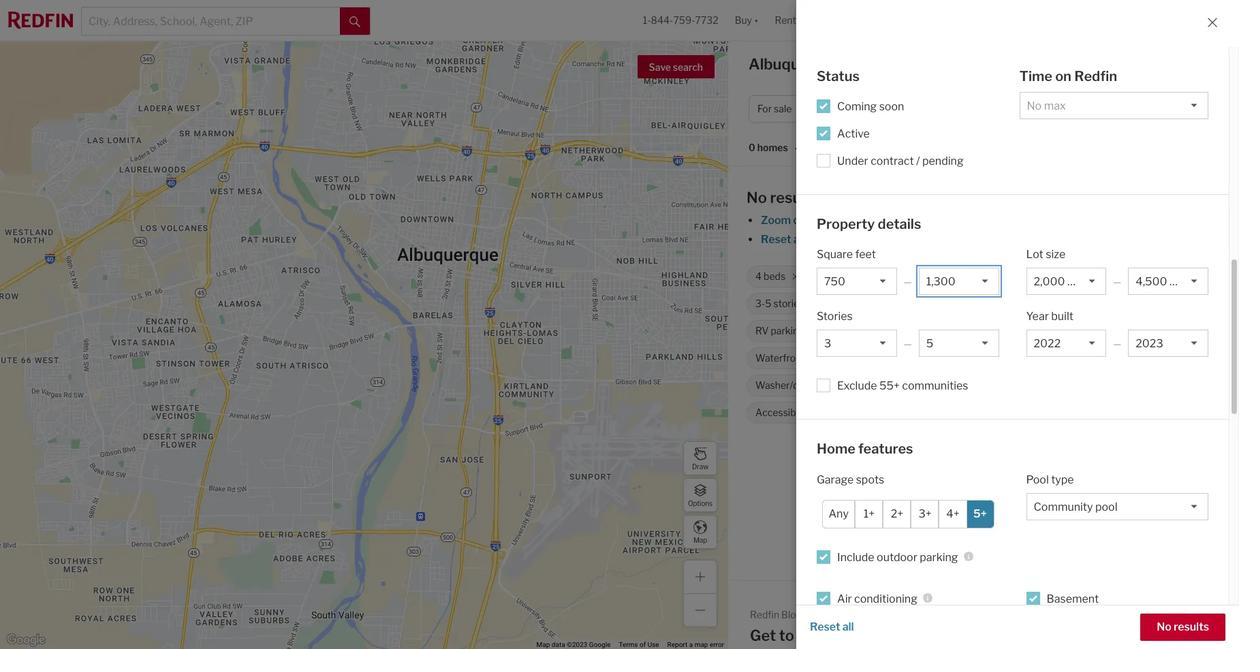 Task type: describe. For each thing, give the bounding box(es) containing it.
submit search image
[[350, 16, 360, 27]]

0 vertical spatial albuquerque,
[[749, 55, 845, 73]]

1 vertical spatial spots
[[856, 473, 885, 486]]

reset inside zoom out reset all filters
[[761, 233, 792, 246]]

square
[[817, 248, 853, 261]]

contract
[[871, 154, 914, 167]]

1 vertical spatial albuquerque,
[[840, 627, 936, 645]]

map for map
[[694, 536, 707, 544]]

1+ radio
[[856, 500, 883, 528]]

view
[[949, 353, 970, 364]]

include outdoor parking
[[838, 551, 958, 564]]

home features
[[817, 441, 914, 457]]

4+ baths
[[822, 271, 860, 282]]

blog
[[782, 609, 802, 621]]

remove 4 bd / 4+ ba image
[[1044, 105, 1052, 113]]

price
[[832, 103, 856, 115]]

have
[[924, 353, 947, 364]]

any
[[829, 508, 849, 521]]

remove air conditioning image
[[919, 327, 927, 335]]

home type button
[[887, 95, 971, 123]]

1 horizontal spatial nm
[[939, 627, 964, 645]]

option group containing any
[[823, 500, 995, 528]]

report a map error
[[668, 641, 724, 649]]

3+
[[919, 508, 932, 521]]

map for map data ©2023 google
[[537, 641, 550, 649]]

remove primary bedroom on main image
[[1149, 327, 1157, 335]]

more
[[1180, 610, 1207, 623]]

2,000 sq. ft.-4,500 sq. ft. lot
[[1008, 271, 1133, 282]]

type for pool type
[[1052, 473, 1074, 486]]

0 vertical spatial results
[[770, 189, 820, 206]]

homes
[[758, 142, 788, 154]]

5
[[765, 298, 772, 310]]

albuquerque, nm homes for sale
[[749, 55, 985, 73]]

rv
[[756, 325, 769, 337]]

homes
[[876, 55, 927, 73]]

remove washer/dryer hookup image
[[860, 382, 869, 390]]

/ for 4+
[[1007, 103, 1010, 115]]

allowed
[[1028, 353, 1063, 364]]

reset all button
[[810, 614, 854, 641]]

4+ radio
[[939, 500, 967, 528]]

redfin for redfin
[[889, 455, 923, 467]]

— for lot size
[[1114, 276, 1122, 288]]

parking for rv
[[771, 325, 805, 337]]

bd
[[994, 103, 1005, 115]]

2+ radio
[[883, 500, 911, 528]]

4+ inside the 4 bd / 4+ ba button
[[1012, 103, 1024, 115]]

sort
[[805, 142, 825, 154]]

type for home type
[[925, 103, 945, 115]]

ba
[[1026, 103, 1037, 115]]

4+ for 4+
[[947, 508, 960, 521]]

beds
[[764, 271, 786, 282]]

0
[[749, 142, 756, 154]]

750-1,300 sq. ft.
[[897, 271, 971, 282]]

3+ radio
[[911, 500, 939, 528]]

stories
[[817, 310, 853, 323]]

terms of use
[[619, 641, 659, 649]]

year
[[1027, 310, 1049, 323]]

— for year built
[[1114, 338, 1122, 350]]

844-
[[651, 15, 674, 26]]

1 vertical spatial conditioning
[[855, 593, 918, 605]]

— for stories
[[904, 338, 912, 350]]

active
[[838, 127, 870, 140]]

waterfront
[[756, 353, 805, 364]]

data
[[552, 641, 565, 649]]

0 vertical spatial air conditioning
[[841, 325, 912, 337]]

remove guest house image
[[953, 382, 961, 390]]

home for home features
[[817, 441, 856, 457]]

main
[[1120, 325, 1141, 337]]

1 sq. from the left
[[947, 271, 959, 282]]

read more
[[1151, 610, 1207, 623]]

exclude
[[838, 380, 877, 393]]

3-
[[756, 298, 766, 310]]

map region
[[0, 0, 777, 649]]

fireplace
[[949, 325, 990, 337]]

— for square feet
[[904, 276, 912, 288]]

washer/dryer
[[756, 380, 817, 391]]

2 sq. from the left
[[1038, 271, 1051, 282]]

0 vertical spatial air
[[841, 325, 854, 337]]

results inside "button"
[[1174, 621, 1210, 634]]

market insights link
[[1069, 44, 1150, 74]]

read more link
[[1151, 609, 1218, 625]]

accessible home
[[756, 407, 832, 419]]

baths
[[835, 271, 860, 282]]

market
[[1069, 59, 1107, 72]]

terms
[[619, 641, 638, 649]]

for
[[930, 55, 951, 73]]

5+ radio
[[967, 500, 995, 528]]

fixer-
[[953, 298, 978, 310]]

home for home type
[[896, 103, 923, 115]]

lot size
[[1027, 248, 1066, 261]]

0 vertical spatial basement
[[842, 353, 888, 364]]

pending
[[923, 154, 964, 167]]

for
[[758, 103, 772, 115]]

1-844-759-7732
[[643, 15, 719, 26]]

map
[[695, 641, 708, 649]]

remove 4 beds image
[[792, 273, 800, 281]]

uppers
[[978, 298, 1009, 310]]

hookup
[[819, 380, 853, 391]]

1 vertical spatial on
[[1106, 325, 1118, 337]]

1 vertical spatial air conditioning
[[838, 593, 918, 605]]

rv parking
[[756, 325, 805, 337]]

property details
[[817, 216, 922, 232]]

©2023
[[567, 641, 588, 649]]

remove rv parking image
[[811, 327, 820, 335]]

remove waterfront image
[[812, 354, 821, 363]]

get
[[750, 627, 776, 645]]

features
[[859, 441, 914, 457]]

zoom
[[761, 214, 791, 227]]

time
[[1020, 68, 1053, 85]]

reset inside reset all button
[[810, 621, 841, 634]]

details
[[878, 216, 922, 232]]

remove 750-1,300 sq. ft. image
[[979, 273, 987, 281]]

2022-
[[863, 298, 891, 310]]

coming
[[838, 100, 877, 113]]

of
[[640, 641, 646, 649]]



Task type: vqa. For each thing, say whether or not it's contained in the screenshot.
contract
yes



Task type: locate. For each thing, give the bounding box(es) containing it.
1 ft. from the left
[[961, 271, 971, 282]]

1 vertical spatial nm
[[939, 627, 964, 645]]

0 vertical spatial no
[[747, 189, 767, 206]]

pets
[[1006, 353, 1026, 364]]

type inside button
[[925, 103, 945, 115]]

1 vertical spatial all
[[843, 621, 854, 634]]

no results
[[747, 189, 820, 206], [1157, 621, 1210, 634]]

all inside button
[[843, 621, 854, 634]]

1 horizontal spatial parking
[[882, 407, 915, 419]]

all down "out" on the right of page
[[794, 233, 805, 246]]

0 horizontal spatial nm
[[848, 55, 873, 73]]

2 vertical spatial redfin
[[750, 609, 780, 621]]

5+ for 5+ parking spots
[[868, 407, 880, 419]]

sale
[[774, 103, 792, 115]]

2 horizontal spatial 4+
[[1012, 103, 1024, 115]]

— left the remove 2,000 sq. ft.-4,500 sq. ft. lot image
[[1114, 276, 1122, 288]]

report
[[668, 641, 688, 649]]

map data ©2023 google
[[537, 641, 611, 649]]

1,300
[[919, 271, 945, 282]]

0 horizontal spatial /
[[917, 154, 920, 167]]

air conditioning down 2022-
[[841, 325, 912, 337]]

1 vertical spatial results
[[1174, 621, 1210, 634]]

0 homes • sort : recommended
[[749, 142, 898, 154]]

2 horizontal spatial parking
[[920, 551, 958, 564]]

1 vertical spatial reset
[[810, 621, 841, 634]]

spots down the home features
[[856, 473, 885, 486]]

on left main
[[1106, 325, 1118, 337]]

0 vertical spatial redfin
[[1075, 68, 1118, 85]]

0 vertical spatial no results
[[747, 189, 820, 206]]

redfin for redfin blog
[[750, 609, 780, 621]]

4+ inside 4+ radio
[[947, 508, 960, 521]]

home inside button
[[896, 103, 923, 115]]

primary bedroom on main
[[1027, 325, 1141, 337]]

home up garage
[[817, 441, 856, 457]]

0 horizontal spatial 5+
[[868, 407, 880, 419]]

conditioning down outdoor
[[855, 593, 918, 605]]

1 horizontal spatial no
[[1157, 621, 1172, 634]]

communities
[[902, 380, 969, 393]]

1 vertical spatial no
[[1157, 621, 1172, 634]]

lot
[[1121, 271, 1133, 282]]

map inside button
[[694, 536, 707, 544]]

0 horizontal spatial 4+
[[822, 271, 833, 282]]

property
[[817, 216, 875, 232]]

recommended
[[829, 142, 898, 154]]

draw
[[692, 462, 709, 471]]

map down options
[[694, 536, 707, 544]]

a
[[689, 641, 693, 649]]

reset all filters button
[[761, 233, 838, 246]]

on right "time"
[[1056, 68, 1072, 85]]

no results inside "button"
[[1157, 621, 1210, 634]]

1 vertical spatial 4
[[756, 271, 762, 282]]

2 horizontal spatial sq.
[[1095, 271, 1108, 282]]

0 horizontal spatial map
[[537, 641, 550, 649]]

1 horizontal spatial results
[[1174, 621, 1210, 634]]

google image
[[3, 632, 48, 649]]

1 vertical spatial no results
[[1157, 621, 1210, 634]]

4+ left 5+ radio
[[947, 508, 960, 521]]

0 vertical spatial spots
[[918, 407, 942, 419]]

1 horizontal spatial map
[[694, 536, 707, 544]]

save search button
[[638, 55, 715, 78]]

parking right outdoor
[[920, 551, 958, 564]]

to
[[779, 627, 795, 645]]

5+ parking spots
[[868, 407, 942, 419]]

5+ inside radio
[[974, 508, 987, 521]]

terms of use link
[[619, 641, 659, 649]]

4 for 4 beds
[[756, 271, 762, 282]]

City, Address, School, Agent, ZIP search field
[[82, 7, 340, 35]]

results
[[770, 189, 820, 206], [1174, 621, 1210, 634]]

4 bd / 4+ ba
[[985, 103, 1037, 115]]

0 horizontal spatial parking
[[771, 325, 805, 337]]

1 horizontal spatial all
[[843, 621, 854, 634]]

1 horizontal spatial home
[[896, 103, 923, 115]]

3 sq. from the left
[[1095, 271, 1108, 282]]

1 vertical spatial type
[[1052, 473, 1074, 486]]

home down 'homes'
[[896, 103, 923, 115]]

4+ left ba
[[1012, 103, 1024, 115]]

sq. right the 4,500 at the top
[[1095, 271, 1108, 282]]

zoom out reset all filters
[[761, 214, 838, 246]]

ft.
[[961, 271, 971, 282], [1110, 271, 1119, 282]]

1 vertical spatial redfin
[[889, 455, 923, 467]]

4 beds
[[756, 271, 786, 282]]

2 ft. from the left
[[1110, 271, 1119, 282]]

1 horizontal spatial redfin
[[889, 455, 923, 467]]

/ right bd
[[1007, 103, 1010, 115]]

options button
[[684, 478, 718, 512]]

feet
[[856, 248, 876, 261]]

0 vertical spatial all
[[794, 233, 805, 246]]

1 horizontal spatial ft.
[[1110, 271, 1119, 282]]

insights
[[1109, 59, 1150, 72]]

market insights
[[1069, 59, 1150, 72]]

out
[[793, 214, 811, 227]]

/
[[1007, 103, 1010, 115], [917, 154, 920, 167]]

1 horizontal spatial 4+
[[947, 508, 960, 521]]

0 horizontal spatial on
[[1056, 68, 1072, 85]]

0 horizontal spatial no results
[[747, 189, 820, 206]]

home
[[806, 407, 832, 419]]

2 horizontal spatial redfin
[[1075, 68, 1118, 85]]

1 horizontal spatial spots
[[918, 407, 942, 419]]

reset down zoom
[[761, 233, 792, 246]]

map button
[[684, 515, 718, 549]]

1 horizontal spatial no results
[[1157, 621, 1210, 634]]

error
[[710, 641, 724, 649]]

status
[[817, 68, 860, 85]]

air
[[841, 325, 854, 337], [838, 593, 852, 605]]

5+ right 4+ radio
[[974, 508, 987, 521]]

sq. right 1,300 on the top
[[947, 271, 959, 282]]

0 horizontal spatial spots
[[856, 473, 885, 486]]

1 horizontal spatial 4
[[985, 103, 992, 115]]

no results button
[[1141, 614, 1226, 641]]

2 vertical spatial parking
[[920, 551, 958, 564]]

time on redfin
[[1020, 68, 1118, 85]]

type right 'pool'
[[1052, 473, 1074, 486]]

ft.-
[[1053, 271, 1066, 282]]

4+ left baths
[[822, 271, 833, 282]]

1-
[[643, 15, 651, 26]]

sq. left ft.-
[[1038, 271, 1051, 282]]

remove have view image
[[976, 354, 984, 363]]

2,000
[[1008, 271, 1036, 282]]

home
[[896, 103, 923, 115], [817, 441, 856, 457]]

0 horizontal spatial ft.
[[961, 271, 971, 282]]

ft. left lot
[[1110, 271, 1119, 282]]

air conditioning
[[841, 325, 912, 337], [838, 593, 918, 605]]

pool
[[1027, 473, 1049, 486]]

0 vertical spatial nm
[[848, 55, 873, 73]]

draw button
[[684, 442, 718, 476]]

0 vertical spatial parking
[[771, 325, 805, 337]]

1 vertical spatial 4+
[[822, 271, 833, 282]]

1 vertical spatial /
[[917, 154, 920, 167]]

bedroom
[[1064, 325, 1104, 337]]

soon
[[880, 100, 905, 113]]

spots down house
[[918, 407, 942, 419]]

parking for 5+
[[882, 407, 915, 419]]

1 vertical spatial air
[[838, 593, 852, 605]]

all
[[794, 233, 805, 246], [843, 621, 854, 634]]

reset right blog
[[810, 621, 841, 634]]

conditioning down built 2022-2023
[[856, 325, 912, 337]]

use
[[648, 641, 659, 649]]

air conditioning up the get to know albuquerque, nm
[[838, 593, 918, 605]]

save search
[[649, 61, 703, 73]]

0 vertical spatial /
[[1007, 103, 1010, 115]]

square feet
[[817, 248, 876, 261]]

filters
[[807, 233, 838, 246]]

1 vertical spatial basement
[[1047, 593, 1099, 605]]

remove 2,000 sq. ft.-4,500 sq. ft. lot image
[[1142, 273, 1151, 281]]

0 horizontal spatial home
[[817, 441, 856, 457]]

google
[[589, 641, 611, 649]]

sale
[[954, 55, 985, 73]]

garage spots
[[817, 473, 885, 486]]

remove pets allowed image
[[1069, 354, 1078, 363]]

1 vertical spatial 5+
[[974, 508, 987, 521]]

1 horizontal spatial type
[[1052, 473, 1074, 486]]

•
[[795, 143, 798, 154]]

1 horizontal spatial basement
[[1047, 593, 1099, 605]]

under
[[838, 154, 869, 167]]

type
[[925, 103, 945, 115], [1052, 473, 1074, 486]]

built
[[841, 298, 861, 310]]

include
[[838, 551, 875, 564]]

all inside zoom out reset all filters
[[794, 233, 805, 246]]

1 horizontal spatial 5+
[[974, 508, 987, 521]]

— down "2023"
[[904, 338, 912, 350]]

0 horizontal spatial basement
[[842, 353, 888, 364]]

4 left beds
[[756, 271, 762, 282]]

0 vertical spatial 5+
[[868, 407, 880, 419]]

built 2022-2023
[[841, 298, 915, 310]]

750-
[[897, 271, 919, 282]]

0 horizontal spatial type
[[925, 103, 945, 115]]

report a map error link
[[668, 641, 724, 649]]

pool type
[[1027, 473, 1074, 486]]

0 horizontal spatial all
[[794, 233, 805, 246]]

stories
[[774, 298, 804, 310]]

sq.
[[947, 271, 959, 282], [1038, 271, 1051, 282], [1095, 271, 1108, 282]]

type right soon
[[925, 103, 945, 115]]

4+ for 4+ baths
[[822, 271, 833, 282]]

5+ for 5+
[[974, 508, 987, 521]]

1 vertical spatial home
[[817, 441, 856, 457]]

have view
[[924, 353, 970, 364]]

all right know
[[843, 621, 854, 634]]

0 horizontal spatial reset
[[761, 233, 792, 246]]

map left 'data' at left bottom
[[537, 641, 550, 649]]

/ left pending
[[917, 154, 920, 167]]

0 vertical spatial conditioning
[[856, 325, 912, 337]]

4 inside button
[[985, 103, 992, 115]]

parking right rv
[[771, 325, 805, 337]]

on
[[1056, 68, 1072, 85], [1106, 325, 1118, 337]]

2 vertical spatial 4+
[[947, 508, 960, 521]]

0 vertical spatial 4+
[[1012, 103, 1024, 115]]

0 vertical spatial map
[[694, 536, 707, 544]]

get to know albuquerque, nm
[[750, 627, 964, 645]]

— down main
[[1114, 338, 1122, 350]]

0 vertical spatial type
[[925, 103, 945, 115]]

1 vertical spatial map
[[537, 641, 550, 649]]

1 horizontal spatial reset
[[810, 621, 841, 634]]

1 horizontal spatial sq.
[[1038, 271, 1051, 282]]

4 bd / 4+ ba button
[[976, 95, 1063, 123]]

0 vertical spatial reset
[[761, 233, 792, 246]]

search
[[673, 61, 703, 73]]

option group
[[823, 500, 995, 528]]

no inside no results "button"
[[1157, 621, 1172, 634]]

0 vertical spatial home
[[896, 103, 923, 115]]

remove basement image
[[894, 354, 903, 363]]

home type
[[896, 103, 945, 115]]

— up "2023"
[[904, 276, 912, 288]]

1 horizontal spatial /
[[1007, 103, 1010, 115]]

2+
[[891, 508, 904, 521]]

5+ down remove washer/dryer hookup icon
[[868, 407, 880, 419]]

air up reset all
[[838, 593, 852, 605]]

exclude 55+ communities
[[838, 380, 969, 393]]

air down stories
[[841, 325, 854, 337]]

/ inside button
[[1007, 103, 1010, 115]]

nm
[[848, 55, 873, 73], [939, 627, 964, 645]]

lot
[[1027, 248, 1044, 261]]

remove fireplace image
[[997, 327, 1005, 335]]

0 horizontal spatial 4
[[756, 271, 762, 282]]

1 vertical spatial parking
[[882, 407, 915, 419]]

4 for 4 bd / 4+ ba
[[985, 103, 992, 115]]

0 vertical spatial on
[[1056, 68, 1072, 85]]

0 horizontal spatial results
[[770, 189, 820, 206]]

coming soon
[[838, 100, 905, 113]]

/ for pending
[[917, 154, 920, 167]]

0 vertical spatial 4
[[985, 103, 992, 115]]

0 horizontal spatial sq.
[[947, 271, 959, 282]]

1 horizontal spatial on
[[1106, 325, 1118, 337]]

0 horizontal spatial no
[[747, 189, 767, 206]]

parking down exclude 55+ communities
[[882, 407, 915, 419]]

no left more
[[1157, 621, 1172, 634]]

1-844-759-7732 link
[[643, 15, 719, 26]]

primary
[[1027, 325, 1062, 337]]

no up zoom
[[747, 189, 767, 206]]

0 horizontal spatial redfin
[[750, 609, 780, 621]]

4 left bd
[[985, 103, 992, 115]]

zoom out button
[[761, 214, 811, 227]]

5+
[[868, 407, 880, 419], [974, 508, 987, 521]]

Any radio
[[823, 500, 856, 528]]

list box
[[1020, 92, 1209, 119], [817, 268, 897, 295], [919, 268, 999, 295], [1027, 268, 1107, 295], [1129, 268, 1209, 295], [817, 330, 897, 357], [919, 330, 999, 357], [1027, 330, 1107, 357], [1129, 330, 1209, 357], [1027, 493, 1209, 520]]

no
[[747, 189, 767, 206], [1157, 621, 1172, 634]]

ft. left remove 750-1,300 sq. ft. icon
[[961, 271, 971, 282]]



